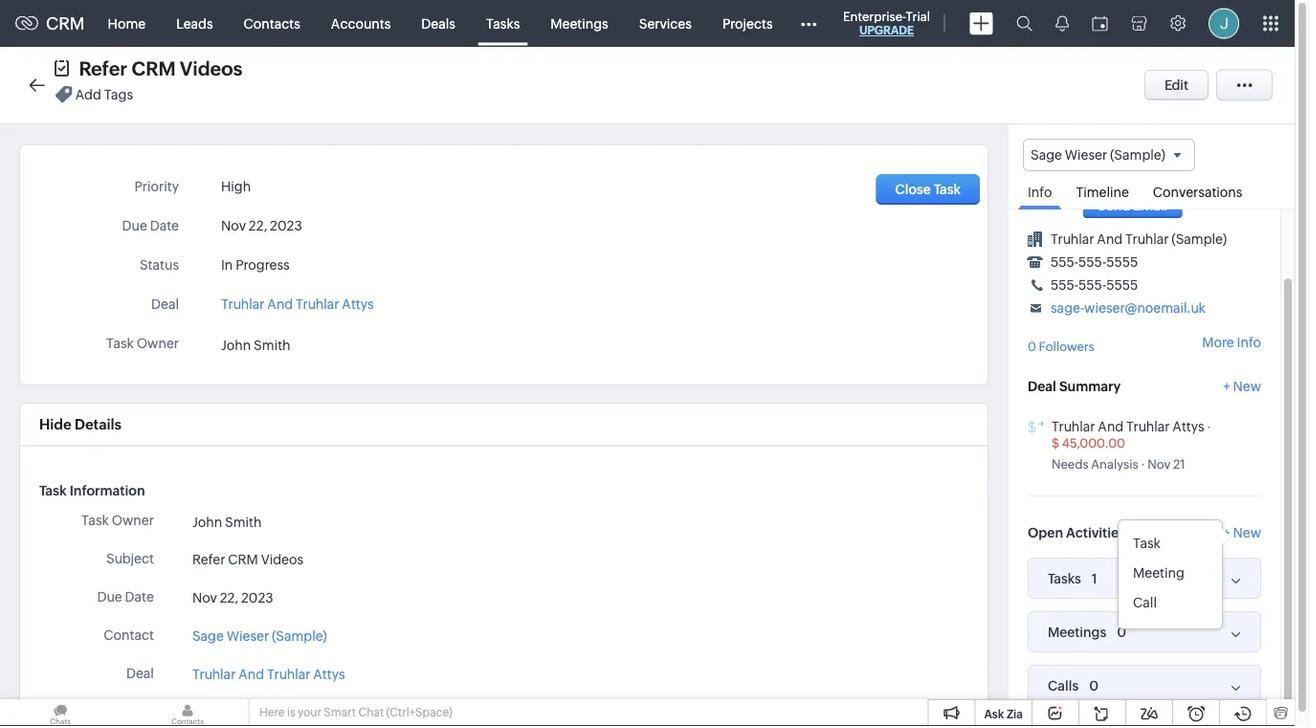 Task type: describe. For each thing, give the bounding box(es) containing it.
services link
[[624, 0, 707, 46]]

Other Modules field
[[788, 8, 829, 39]]

sage-wieser@noemail.uk link
[[1051, 301, 1206, 316]]

activities
[[1066, 525, 1126, 541]]

create menu image
[[970, 12, 994, 35]]

crm link
[[15, 14, 85, 33]]

truhlar and truhlar (sample) link
[[1051, 232, 1227, 247]]

high
[[221, 179, 251, 194]]

task up meeting
[[1133, 536, 1161, 551]]

1 vertical spatial 22,
[[220, 590, 238, 605]]

0 vertical spatial progress
[[236, 257, 290, 273]]

add tags
[[75, 86, 133, 102]]

upgrade
[[859, 24, 914, 37]]

tags
[[104, 86, 133, 102]]

truhlar and truhlar attys for the bottommost truhlar and truhlar attys link
[[192, 667, 345, 682]]

truhlar and truhlar (sample)
[[1051, 232, 1227, 247]]

wieser@noemail.uk
[[1085, 301, 1206, 316]]

info link
[[1018, 172, 1062, 210]]

1 horizontal spatial crm
[[132, 58, 176, 80]]

contacts
[[244, 16, 300, 31]]

1 horizontal spatial in
[[221, 257, 233, 273]]

contacts image
[[127, 700, 248, 726]]

timeline
[[1076, 185, 1129, 200]]

1 vertical spatial john
[[192, 514, 222, 530]]

1 vertical spatial sage wieser (sample)
[[192, 628, 327, 644]]

1 vertical spatial john smith
[[192, 514, 262, 530]]

leads
[[176, 16, 213, 31]]

zia
[[1007, 708, 1023, 721]]

0 vertical spatial crm
[[46, 14, 85, 33]]

truhlar and truhlar attys · $ 45,000.00 needs analysis · nov 21
[[1052, 419, 1212, 472]]

call
[[1133, 595, 1157, 611]]

1 vertical spatial deal
[[1028, 379, 1057, 394]]

close task
[[895, 182, 961, 197]]

needs
[[1052, 458, 1089, 472]]

more info link
[[1203, 334, 1262, 350]]

1 horizontal spatial nov
[[221, 218, 246, 234]]

0 vertical spatial due date
[[122, 218, 179, 234]]

+ new link
[[1224, 379, 1262, 404]]

nov inside truhlar and truhlar attys · $ 45,000.00 needs analysis · nov 21
[[1148, 458, 1171, 472]]

conversations
[[1153, 185, 1243, 200]]

2 + from the top
[[1224, 525, 1231, 541]]

add
[[75, 86, 101, 102]]

close
[[895, 182, 931, 197]]

2 vertical spatial (sample)
[[272, 628, 327, 644]]

0 vertical spatial john
[[221, 337, 251, 353]]

$
[[1052, 436, 1060, 450]]

1 vertical spatial in progress
[[192, 705, 261, 720]]

smart
[[324, 706, 356, 719]]

services
[[639, 16, 692, 31]]

0 vertical spatial refer crm videos
[[79, 58, 242, 80]]

enterprise-trial upgrade
[[843, 9, 930, 37]]

profile image
[[1209, 8, 1240, 39]]

1 horizontal spatial refer
[[192, 552, 225, 567]]

1
[[1092, 571, 1098, 586]]

0 vertical spatial smith
[[254, 337, 291, 353]]

create menu element
[[958, 0, 1005, 46]]

(sample) inside field
[[1110, 147, 1166, 163]]

1 vertical spatial truhlar and truhlar attys link
[[1052, 419, 1205, 434]]

home link
[[92, 0, 161, 46]]

0 vertical spatial attys
[[342, 297, 374, 312]]

task left information
[[39, 483, 67, 498]]

1 vertical spatial due
[[97, 589, 122, 605]]

trial
[[906, 9, 930, 23]]

profile element
[[1197, 0, 1251, 46]]

search image
[[1017, 15, 1033, 32]]

summary
[[1060, 379, 1121, 394]]

signals image
[[1056, 15, 1069, 32]]

ask zia
[[984, 708, 1023, 721]]

sage inside field
[[1031, 147, 1062, 163]]

contact
[[104, 628, 154, 643]]

0 horizontal spatial nov
[[192, 590, 217, 605]]

2 + new from the top
[[1224, 525, 1262, 541]]

0 vertical spatial videos
[[180, 58, 242, 80]]

0 vertical spatial task owner
[[106, 336, 179, 351]]

details
[[75, 416, 122, 433]]

2 new from the top
[[1233, 525, 1262, 541]]

1 vertical spatial smith
[[225, 514, 262, 530]]

meetings link
[[535, 0, 624, 46]]

0 vertical spatial 2023
[[270, 218, 302, 234]]

conversations link
[[1144, 172, 1252, 209]]

0 vertical spatial owner
[[137, 336, 179, 351]]

more
[[1203, 334, 1234, 350]]

tasks inside "tasks" link
[[486, 16, 520, 31]]

calendar image
[[1092, 16, 1108, 31]]

more info
[[1203, 334, 1262, 350]]

task up details
[[106, 336, 134, 351]]

(ctrl+space)
[[386, 706, 452, 719]]

truhlar and truhlar attys for truhlar and truhlar attys link to the top
[[221, 297, 374, 312]]

sage-
[[1051, 301, 1085, 316]]

2 555-555-5555 from the top
[[1051, 278, 1138, 293]]

0 vertical spatial 0
[[1028, 340, 1037, 354]]

task right close
[[934, 182, 961, 197]]

1 horizontal spatial videos
[[261, 552, 303, 567]]

timeline link
[[1067, 172, 1139, 209]]

open
[[1028, 525, 1063, 541]]

subject
[[106, 551, 154, 566]]

0 vertical spatial nov 22, 2023
[[221, 218, 302, 234]]

2 vertical spatial deal
[[126, 666, 154, 681]]

home
[[108, 16, 146, 31]]

0 vertical spatial due
[[122, 218, 147, 234]]

enterprise-
[[843, 9, 906, 23]]

task information
[[39, 483, 145, 498]]

followers
[[1039, 340, 1095, 354]]

calls
[[1048, 678, 1079, 693]]

1 vertical spatial 2023
[[241, 590, 273, 605]]

edit button
[[1145, 70, 1209, 101]]

0 horizontal spatial in
[[192, 705, 204, 720]]

0 horizontal spatial meetings
[[551, 16, 608, 31]]



Task type: vqa. For each thing, say whether or not it's contained in the screenshot.
Field
no



Task type: locate. For each thing, give the bounding box(es) containing it.
deals link
[[406, 0, 471, 46]]

leads link
[[161, 0, 228, 46]]

in progress left is
[[192, 705, 261, 720]]

hide details link
[[39, 416, 122, 433]]

1 vertical spatial crm
[[132, 58, 176, 80]]

task down task information
[[81, 513, 109, 528]]

sage wieser (sample)
[[1031, 147, 1166, 163], [192, 628, 327, 644]]

new
[[1233, 379, 1262, 394], [1233, 525, 1262, 541]]

1 vertical spatial tasks
[[1048, 571, 1081, 586]]

0 vertical spatial in progress
[[221, 257, 290, 273]]

0 for meetings
[[1117, 625, 1127, 640]]

due down the priority
[[122, 218, 147, 234]]

tasks right deals link on the top of page
[[486, 16, 520, 31]]

nov 22, 2023
[[221, 218, 302, 234], [192, 590, 273, 605]]

nov 22, 2023 down the high
[[221, 218, 302, 234]]

0 vertical spatial info
[[1028, 185, 1052, 200]]

2 vertical spatial truhlar and truhlar attys link
[[192, 664, 345, 684]]

1 horizontal spatial 0
[[1089, 678, 1099, 693]]

owner down status
[[137, 336, 179, 351]]

nov 22, 2023 up 'sage wieser (sample)' link on the bottom left
[[192, 590, 273, 605]]

info right more on the right top of page
[[1237, 334, 1262, 350]]

1 vertical spatial refer
[[192, 552, 225, 567]]

1 vertical spatial attys
[[1173, 419, 1205, 434]]

progress down the high
[[236, 257, 290, 273]]

1 new from the top
[[1233, 379, 1262, 394]]

5555 up sage-wieser@noemail.uk
[[1107, 278, 1138, 293]]

your
[[298, 706, 322, 719]]

0 horizontal spatial wieser
[[227, 628, 269, 644]]

0 vertical spatial 555-555-5555
[[1051, 255, 1138, 270]]

meeting
[[1133, 566, 1185, 581]]

45,000.00
[[1062, 436, 1126, 450]]

0 vertical spatial sage wieser (sample)
[[1031, 147, 1166, 163]]

task owner down status
[[106, 336, 179, 351]]

1 vertical spatial wieser
[[227, 628, 269, 644]]

0 horizontal spatial sage wieser (sample)
[[192, 628, 327, 644]]

1 vertical spatial info
[[1237, 334, 1262, 350]]

5555
[[1107, 255, 1138, 270], [1107, 278, 1138, 293]]

hide
[[39, 416, 72, 433]]

1 horizontal spatial tasks
[[1048, 571, 1081, 586]]

refer crm videos
[[79, 58, 242, 80], [192, 552, 303, 567]]

date
[[150, 218, 179, 234], [125, 589, 154, 605]]

(sample) up timeline "link"
[[1110, 147, 1166, 163]]

1 vertical spatial 555-555-5555
[[1051, 278, 1138, 293]]

1 horizontal spatial info
[[1237, 334, 1262, 350]]

1 vertical spatial owner
[[112, 513, 154, 528]]

wieser up timeline "link"
[[1065, 147, 1108, 163]]

0 vertical spatial date
[[150, 218, 179, 234]]

22,
[[249, 218, 267, 234], [220, 590, 238, 605]]

here is your smart chat (ctrl+space)
[[259, 706, 452, 719]]

0 horizontal spatial 0
[[1028, 340, 1037, 354]]

info left timeline
[[1028, 185, 1052, 200]]

in right status
[[221, 257, 233, 273]]

videos
[[180, 58, 242, 80], [261, 552, 303, 567]]

1 vertical spatial task owner
[[81, 513, 154, 528]]

chat
[[358, 706, 384, 719]]

1 vertical spatial (sample)
[[1172, 232, 1227, 247]]

priority
[[134, 179, 179, 194]]

chats image
[[0, 700, 121, 726]]

0 vertical spatial truhlar and truhlar attys link
[[221, 291, 374, 312]]

555-555-5555
[[1051, 255, 1138, 270], [1051, 278, 1138, 293]]

date down subject
[[125, 589, 154, 605]]

in progress
[[221, 257, 290, 273], [192, 705, 261, 720]]

owner up subject
[[112, 513, 154, 528]]

0 for calls
[[1089, 678, 1099, 693]]

1 horizontal spatial sage wieser (sample)
[[1031, 147, 1166, 163]]

+
[[1224, 379, 1231, 394], [1224, 525, 1231, 541]]

deal summary
[[1028, 379, 1121, 394]]

555-555-5555 up sage-
[[1051, 278, 1138, 293]]

sage wieser (sample) inside field
[[1031, 147, 1166, 163]]

meetings right "tasks" link
[[551, 16, 608, 31]]

1 vertical spatial date
[[125, 589, 154, 605]]

progress left is
[[207, 705, 261, 720]]

and inside truhlar and truhlar attys · $ 45,000.00 needs analysis · nov 21
[[1098, 419, 1124, 434]]

deal down 0 followers
[[1028, 379, 1057, 394]]

+ new
[[1224, 379, 1262, 394], [1224, 525, 1262, 541]]

1 vertical spatial truhlar and truhlar attys
[[192, 667, 345, 682]]

deals
[[421, 16, 456, 31]]

0 vertical spatial tasks
[[486, 16, 520, 31]]

1 vertical spatial ·
[[1141, 458, 1145, 472]]

due
[[122, 218, 147, 234], [97, 589, 122, 605]]

truhlar and truhlar attys
[[221, 297, 374, 312], [192, 667, 345, 682]]

information
[[70, 483, 145, 498]]

due up contact
[[97, 589, 122, 605]]

(sample)
[[1110, 147, 1166, 163], [1172, 232, 1227, 247], [272, 628, 327, 644]]

wieser up here
[[227, 628, 269, 644]]

tasks link
[[471, 0, 535, 46]]

·
[[1207, 420, 1212, 434], [1141, 458, 1145, 472]]

smith
[[254, 337, 291, 353], [225, 514, 262, 530]]

1 vertical spatial + new
[[1224, 525, 1262, 541]]

task
[[934, 182, 961, 197], [106, 336, 134, 351], [39, 483, 67, 498], [81, 513, 109, 528], [1133, 536, 1161, 551]]

projects link
[[707, 0, 788, 46]]

1 555-555-5555 from the top
[[1051, 255, 1138, 270]]

projects
[[723, 16, 773, 31]]

ask
[[984, 708, 1004, 721]]

edit
[[1165, 78, 1189, 93]]

nov
[[221, 218, 246, 234], [1148, 458, 1171, 472], [192, 590, 217, 605]]

crm
[[46, 14, 85, 33], [132, 58, 176, 80], [228, 552, 258, 567]]

0 vertical spatial refer
[[79, 58, 127, 80]]

videos up 'sage wieser (sample)' link on the bottom left
[[261, 552, 303, 567]]

· right analysis
[[1141, 458, 1145, 472]]

0 followers
[[1028, 340, 1095, 354]]

truhlar
[[1051, 232, 1094, 247], [1126, 232, 1169, 247], [221, 297, 265, 312], [296, 297, 339, 312], [1052, 419, 1095, 434], [1127, 419, 1170, 434], [192, 667, 236, 682], [267, 667, 311, 682]]

2 vertical spatial 0
[[1089, 678, 1099, 693]]

sage wieser (sample) up timeline "link"
[[1031, 147, 1166, 163]]

1 vertical spatial in
[[192, 705, 204, 720]]

truhlar and truhlar attys link
[[221, 291, 374, 312], [1052, 419, 1205, 434], [192, 664, 345, 684]]

0 vertical spatial (sample)
[[1110, 147, 1166, 163]]

21
[[1174, 458, 1186, 472]]

search element
[[1005, 0, 1044, 47]]

contacts link
[[228, 0, 316, 46]]

close task link
[[876, 174, 980, 205]]

1 vertical spatial meetings
[[1048, 625, 1107, 640]]

0 horizontal spatial videos
[[180, 58, 242, 80]]

progress
[[236, 257, 290, 273], [207, 705, 261, 720]]

0 vertical spatial john smith
[[221, 337, 291, 353]]

nov down the high
[[221, 218, 246, 234]]

0 horizontal spatial crm
[[46, 14, 85, 33]]

owner
[[137, 336, 179, 351], [112, 513, 154, 528]]

0 vertical spatial ·
[[1207, 420, 1212, 434]]

in left here
[[192, 705, 204, 720]]

sage-wieser@noemail.uk
[[1051, 301, 1206, 316]]

attys inside truhlar and truhlar attys · $ 45,000.00 needs analysis · nov 21
[[1173, 419, 1205, 434]]

nov up 'sage wieser (sample)' link on the bottom left
[[192, 590, 217, 605]]

crm up 'sage wieser (sample)' link on the bottom left
[[228, 552, 258, 567]]

1 vertical spatial sage
[[192, 628, 224, 644]]

date up status
[[150, 218, 179, 234]]

· down more on the right top of page
[[1207, 420, 1212, 434]]

refer up add tags
[[79, 58, 127, 80]]

2 vertical spatial attys
[[313, 667, 345, 682]]

1 horizontal spatial meetings
[[1048, 625, 1107, 640]]

0 vertical spatial truhlar and truhlar attys
[[221, 297, 374, 312]]

accounts
[[331, 16, 391, 31]]

(sample) down the conversations
[[1172, 232, 1227, 247]]

accounts link
[[316, 0, 406, 46]]

0 vertical spatial + new
[[1224, 379, 1262, 394]]

22, down the high
[[249, 218, 267, 234]]

deal down status
[[151, 297, 179, 312]]

due date down the priority
[[122, 218, 179, 234]]

2 horizontal spatial crm
[[228, 552, 258, 567]]

0 horizontal spatial tasks
[[486, 16, 520, 31]]

meetings up calls
[[1048, 625, 1107, 640]]

1 + from the top
[[1224, 379, 1231, 394]]

due date up contact
[[97, 589, 154, 605]]

2 horizontal spatial (sample)
[[1172, 232, 1227, 247]]

signals element
[[1044, 0, 1081, 47]]

crm left home
[[46, 14, 85, 33]]

refer right subject
[[192, 552, 225, 567]]

and
[[1097, 232, 1123, 247], [267, 297, 293, 312], [1098, 419, 1124, 434], [239, 667, 264, 682]]

2 horizontal spatial nov
[[1148, 458, 1171, 472]]

1 5555 from the top
[[1107, 255, 1138, 270]]

0 horizontal spatial 22,
[[220, 590, 238, 605]]

john smith
[[221, 337, 291, 353], [192, 514, 262, 530]]

1 + new from the top
[[1224, 379, 1262, 394]]

1 vertical spatial refer crm videos
[[192, 552, 303, 567]]

22, up 'sage wieser (sample)' link on the bottom left
[[220, 590, 238, 605]]

in
[[221, 257, 233, 273], [192, 705, 204, 720]]

sage right contact
[[192, 628, 224, 644]]

status
[[140, 257, 179, 273]]

2023
[[270, 218, 302, 234], [241, 590, 273, 605]]

0 horizontal spatial info
[[1028, 185, 1052, 200]]

1 vertical spatial 0
[[1117, 625, 1127, 640]]

wieser inside field
[[1065, 147, 1108, 163]]

sage wieser (sample) up here
[[192, 628, 327, 644]]

task owner
[[106, 336, 179, 351], [81, 513, 154, 528]]

1 vertical spatial progress
[[207, 705, 261, 720]]

(sample) up is
[[272, 628, 327, 644]]

0 vertical spatial deal
[[151, 297, 179, 312]]

is
[[287, 706, 295, 719]]

task owner down information
[[81, 513, 154, 528]]

1 vertical spatial new
[[1233, 525, 1262, 541]]

1 vertical spatial nov 22, 2023
[[192, 590, 273, 605]]

hide details
[[39, 416, 122, 433]]

0 horizontal spatial sage
[[192, 628, 224, 644]]

1 horizontal spatial 22,
[[249, 218, 267, 234]]

0 vertical spatial sage
[[1031, 147, 1062, 163]]

1 vertical spatial +
[[1224, 525, 1231, 541]]

analysis
[[1091, 458, 1139, 472]]

2 horizontal spatial 0
[[1117, 625, 1127, 640]]

wieser
[[1065, 147, 1108, 163], [227, 628, 269, 644]]

sage wieser (sample) link
[[192, 626, 327, 646]]

due date
[[122, 218, 179, 234], [97, 589, 154, 605]]

0 vertical spatial wieser
[[1065, 147, 1108, 163]]

sage up the info link
[[1031, 147, 1062, 163]]

open activities
[[1028, 525, 1126, 541]]

tasks left 1
[[1048, 571, 1081, 586]]

0
[[1028, 340, 1037, 354], [1117, 625, 1127, 640], [1089, 678, 1099, 693]]

2 vertical spatial nov
[[192, 590, 217, 605]]

meetings
[[551, 16, 608, 31], [1048, 625, 1107, 640]]

refer crm videos up 'sage wieser (sample)' link on the bottom left
[[192, 552, 303, 567]]

555-
[[1051, 255, 1079, 270], [1079, 255, 1107, 270], [1051, 278, 1079, 293], [1079, 278, 1107, 293]]

videos down leads link
[[180, 58, 242, 80]]

here
[[259, 706, 285, 719]]

0 horizontal spatial refer
[[79, 58, 127, 80]]

5555 down truhlar and truhlar (sample) link
[[1107, 255, 1138, 270]]

deal down contact
[[126, 666, 154, 681]]

nov left 21
[[1148, 458, 1171, 472]]

in progress down the high
[[221, 257, 290, 273]]

2 5555 from the top
[[1107, 278, 1138, 293]]

0 horizontal spatial (sample)
[[272, 628, 327, 644]]

refer crm videos up tags
[[79, 58, 242, 80]]

555-555-5555 down truhlar and truhlar (sample) link
[[1051, 255, 1138, 270]]

1 horizontal spatial sage
[[1031, 147, 1062, 163]]

crm up tags
[[132, 58, 176, 80]]

1 vertical spatial due date
[[97, 589, 154, 605]]

Sage Wieser (Sample) field
[[1023, 139, 1195, 172]]

0 vertical spatial nov
[[221, 218, 246, 234]]

0 vertical spatial +
[[1224, 379, 1231, 394]]

0 vertical spatial 5555
[[1107, 255, 1138, 270]]

0 horizontal spatial ·
[[1141, 458, 1145, 472]]

1 horizontal spatial ·
[[1207, 420, 1212, 434]]

info
[[1028, 185, 1052, 200], [1237, 334, 1262, 350]]

1 horizontal spatial (sample)
[[1110, 147, 1166, 163]]



